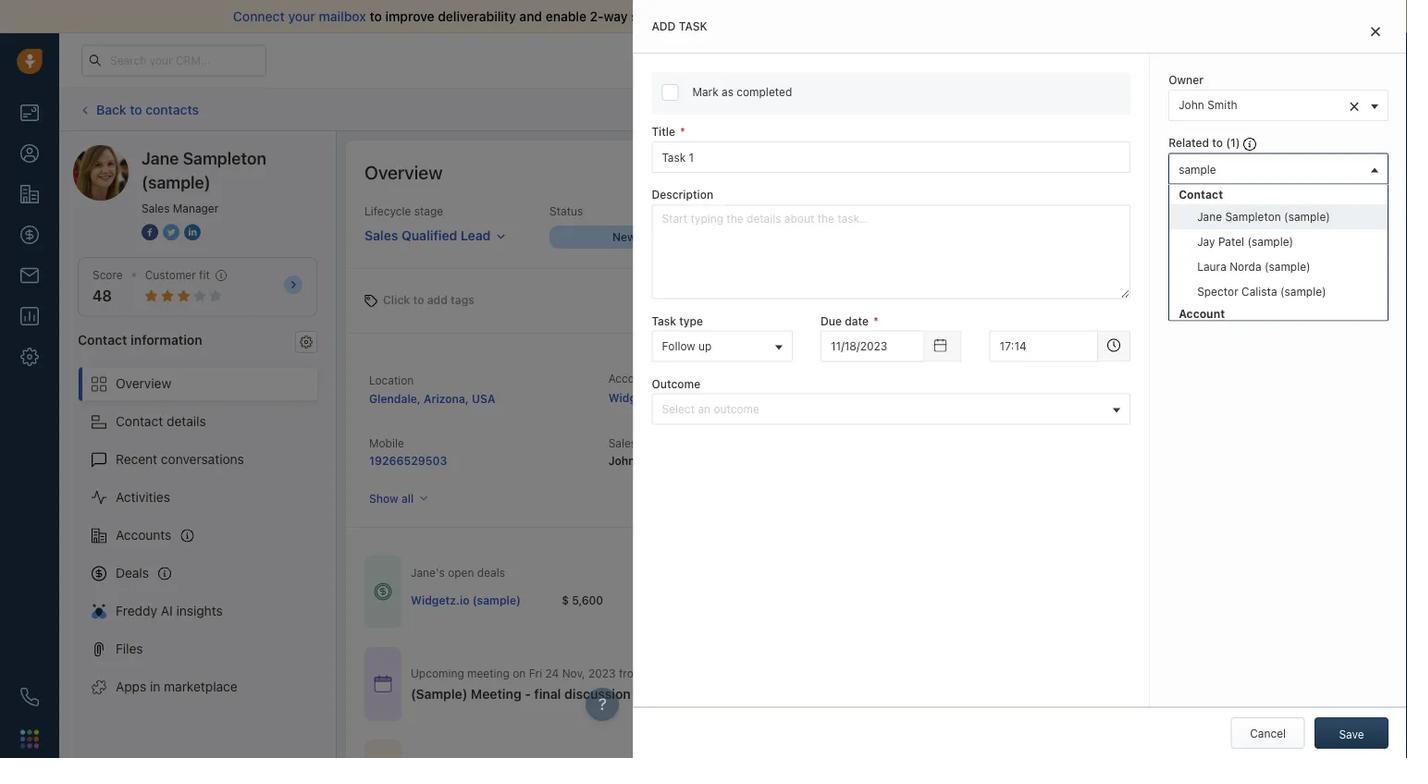 Task type: describe. For each thing, give the bounding box(es) containing it.
meeting inside scheduled a meeting later with jane to discuss the requirements
[[1165, 387, 1208, 400]]

contact details
[[116, 414, 206, 429]]

19266529503
[[369, 455, 447, 467]]

insights
[[176, 604, 223, 619]]

-
[[525, 687, 531, 702]]

jane's open deals
[[411, 567, 505, 580]]

deal
[[697, 687, 724, 702]]

freshworks switcher image
[[20, 730, 39, 749]]

fri
[[529, 667, 542, 680]]

spector
[[1198, 285, 1239, 298]]

jane's
[[411, 567, 445, 580]]

1 vertical spatial smith
[[1126, 429, 1156, 442]]

email
[[682, 103, 710, 116]]

to right 'mailbox'
[[370, 9, 382, 24]]

related to ( 1 )
[[1169, 137, 1244, 150]]

email image
[[1224, 53, 1237, 68]]

activities
[[116, 490, 170, 505]]

to left 11:00
[[679, 667, 690, 680]]

your trial ends in 21 days
[[902, 54, 1023, 66]]

/ for won
[[1300, 231, 1304, 244]]

1 horizontal spatial widgetz.io (sample) link
[[609, 392, 719, 405]]

mailbox
[[319, 9, 366, 24]]

john inside × tab panel
[[1179, 99, 1205, 112]]

requirements
[[1098, 403, 1167, 416]]

1 vertical spatial meeting
[[467, 667, 510, 680]]

/ for negotiation
[[1195, 231, 1199, 244]]

0 horizontal spatial meeting
[[471, 687, 522, 702]]

10:00
[[646, 667, 676, 680]]

(sample) inside 'jane sampleton (sample)'
[[142, 172, 211, 192]]

container_wx8msf4aqz5i3rn1 image
[[374, 675, 392, 694]]

Title text field
[[652, 142, 1131, 173]]

arizona,
[[424, 392, 469, 405]]

john inside sales owner john smith
[[609, 455, 635, 467]]

as
[[722, 86, 734, 99]]

contact information
[[78, 332, 202, 347]]

sales owner john smith
[[609, 437, 672, 467]]

won / churned
[[1273, 231, 1353, 244]]

won / churned link
[[1242, 226, 1380, 249]]

nov,
[[562, 667, 585, 680]]

date
[[845, 314, 869, 327]]

lost
[[1202, 231, 1225, 244]]

back
[[96, 102, 126, 117]]

$
[[562, 594, 569, 607]]

sales manager
[[142, 202, 219, 215]]

×
[[1349, 94, 1360, 116]]

account
[[1179, 307, 1225, 320]]

laura norda (sample)
[[1198, 260, 1311, 273]]

deals
[[116, 566, 149, 581]]

glendale,
[[369, 392, 421, 405]]

none search field inside × tab panel
[[1175, 264, 1365, 284]]

task button
[[928, 94, 990, 125]]

customer
[[145, 269, 196, 282]]

show
[[369, 492, 399, 505]]

calista
[[1242, 285, 1278, 298]]

1 vertical spatial john smith
[[1098, 429, 1156, 442]]

none text field inside × tab panel
[[990, 331, 1099, 362]]

task type
[[652, 314, 703, 327]]

enable
[[546, 9, 587, 24]]

negotiation / lost
[[1130, 231, 1225, 244]]

to left add
[[413, 294, 424, 307]]

1 vertical spatial container_wx8msf4aqz5i3rn1 image
[[725, 688, 738, 701]]

contact for contact details
[[116, 414, 163, 429]]

activities
[[1148, 103, 1195, 116]]

2-
[[590, 9, 604, 24]]

apps
[[116, 680, 146, 695]]

janesampleton@gmail.com
[[848, 392, 995, 405]]

-- text field
[[821, 331, 925, 362]]

× dialog
[[633, 0, 1408, 759]]

collaborators
[[1169, 241, 1241, 254]]

new
[[613, 231, 636, 244]]

won / churned button
[[1242, 226, 1380, 249]]

new link
[[550, 226, 688, 249]]

0 horizontal spatial )
[[1236, 137, 1241, 150]]

deliverability
[[438, 9, 516, 24]]

(sample) down the jay patel (sample) option
[[1265, 260, 1311, 273]]

1 vertical spatial )
[[1256, 241, 1261, 254]]

john smith inside × tab panel
[[1179, 99, 1238, 112]]

to right back
[[130, 102, 142, 117]]

follow up button
[[652, 331, 793, 362]]

0 horizontal spatial the
[[674, 687, 694, 702]]

to inside × tab panel
[[1213, 137, 1223, 150]]

accounts widgetz.io (sample)
[[609, 372, 719, 405]]

of
[[664, 9, 676, 24]]

Search your CRM... text field
[[81, 45, 267, 76]]

connect your mailbox to improve deliverability and enable 2-way sync of email conversations.
[[233, 9, 805, 24]]

widgetz.io inside row
[[411, 594, 470, 607]]

accounts for accounts widgetz.io (sample)
[[609, 372, 657, 385]]

task for task type
[[652, 314, 677, 327]]

sampleton for patel
[[1226, 210, 1282, 223]]

sampleton for manager
[[183, 148, 266, 168]]

overview
[[1323, 166, 1370, 179]]

0 horizontal spatial in
[[150, 680, 160, 695]]

(sample) inside accounts widgetz.io (sample)
[[670, 392, 719, 405]]

recent
[[116, 452, 157, 467]]

all
[[402, 492, 414, 505]]

marketplace
[[164, 680, 238, 695]]

task
[[679, 20, 708, 33]]

jane inside × tab panel
[[1210, 197, 1235, 210]]

scheduled a meeting later with jane to discuss the requirements
[[1098, 387, 1364, 416]]

1 horizontal spatial john
[[1098, 429, 1123, 442]]

linkedin circled image
[[184, 222, 201, 242]]

description
[[652, 188, 714, 201]]

email button
[[654, 94, 720, 125]]

manager
[[173, 202, 219, 215]]

sampleton inside × tab panel
[[1238, 197, 1294, 210]]

usa
[[472, 392, 496, 405]]

laura norda (sample) option
[[1170, 254, 1388, 279]]

title
[[652, 125, 676, 138]]

mng settings image
[[300, 336, 313, 349]]

meeting button
[[999, 94, 1080, 125]]

add
[[427, 294, 448, 307]]

show all
[[369, 492, 414, 505]]

upcoming
[[411, 667, 464, 680]]

negotiation / lost button
[[1103, 226, 1242, 249]]

files
[[116, 642, 143, 657]]

with
[[1237, 387, 1259, 400]]

jane sampleton (sample) option
[[1170, 204, 1388, 229]]

owner
[[640, 437, 672, 450]]

follow up
[[662, 340, 712, 353]]

customize overview button
[[1237, 159, 1380, 185]]

twitter circled image
[[163, 222, 180, 242]]

sales inside sales owner john smith
[[609, 437, 637, 450]]

laura
[[1198, 260, 1227, 273]]

list box containing contact
[[1170, 184, 1388, 423]]

jane sampleton (sample) inside × tab panel
[[1210, 197, 1343, 210]]

smith inside × tab panel
[[1208, 99, 1238, 112]]

on
[[513, 667, 526, 680]]



Task type: locate. For each thing, give the bounding box(es) containing it.
upcoming meeting on fri 24 nov, 2023 from 10:00 to 11:00
[[411, 667, 720, 680]]

0 horizontal spatial john
[[609, 455, 635, 467]]

(sample) down customize overview
[[1297, 197, 1343, 210]]

due
[[821, 314, 842, 327]]

× tab panel
[[633, 0, 1408, 759]]

customize
[[1265, 166, 1320, 179]]

0 horizontal spatial (
[[1226, 137, 1231, 150]]

list box
[[1170, 184, 1388, 423]]

0 vertical spatial the
[[1347, 387, 1364, 400]]

(sample) down "jane sampleton (sample)" option
[[1248, 235, 1294, 248]]

0
[[1249, 241, 1256, 254]]

0 horizontal spatial task
[[652, 314, 677, 327]]

0 horizontal spatial widgetz.io (sample) link
[[411, 593, 521, 609]]

jane sampleton (sample) inside "jane sampleton (sample)" option
[[1198, 210, 1331, 223]]

task left type
[[652, 314, 677, 327]]

mark as completed
[[693, 86, 792, 99]]

phone element
[[11, 679, 48, 716]]

1 horizontal spatial overview
[[365, 161, 443, 183]]

overview
[[365, 161, 443, 183], [116, 376, 171, 392]]

(sample) up won / churned button
[[1285, 210, 1331, 223]]

1 horizontal spatial (
[[1245, 241, 1249, 254]]

row containing widgetz.io (sample)
[[411, 582, 1012, 619]]

meeting left on
[[467, 667, 510, 680]]

1 / from the left
[[1195, 231, 1199, 244]]

/ left lost
[[1195, 231, 1199, 244]]

0 vertical spatial meeting
[[1165, 387, 1208, 400]]

48 button
[[93, 287, 112, 305]]

in right apps
[[150, 680, 160, 695]]

jane sampleton (sample) up manager
[[142, 148, 266, 192]]

back to contacts link
[[78, 95, 200, 124]]

widgetz.io (sample)
[[411, 594, 521, 607]]

1 vertical spatial widgetz.io (sample) link
[[411, 593, 521, 609]]

48
[[93, 287, 112, 305]]

(sample) inside × tab panel
[[1297, 197, 1343, 210]]

sampleton down click to select records search box
[[1238, 197, 1294, 210]]

outcome
[[652, 378, 701, 390]]

widgetz.io inside accounts widgetz.io (sample)
[[609, 392, 667, 405]]

overview up 'lifecycle stage'
[[365, 161, 443, 183]]

meeting down explore
[[1027, 103, 1070, 116]]

sales
[[1117, 103, 1145, 116], [142, 202, 170, 215], [365, 228, 398, 243], [609, 437, 637, 450]]

/ right won
[[1300, 231, 1304, 244]]

1 horizontal spatial in
[[975, 54, 983, 66]]

option
[[1170, 184, 1388, 304]]

0 horizontal spatial meeting
[[467, 667, 510, 680]]

facebook circled image
[[142, 222, 158, 242]]

sales for sales manager
[[142, 202, 170, 215]]

details
[[167, 414, 206, 429]]

1 horizontal spatial smith
[[1126, 429, 1156, 442]]

1 horizontal spatial task
[[956, 103, 980, 116]]

sales qualified lead
[[365, 228, 491, 243]]

overview up contact details
[[116, 376, 171, 392]]

2 horizontal spatial smith
[[1208, 99, 1238, 112]]

john smith down requirements
[[1098, 429, 1156, 442]]

explore plans link
[[1048, 49, 1140, 71]]

meeting down on
[[471, 687, 522, 702]]

0 vertical spatial smith
[[1208, 99, 1238, 112]]

sales down lifecycle
[[365, 228, 398, 243]]

scheduled
[[1098, 387, 1153, 400]]

sales for sales qualified lead
[[365, 228, 398, 243]]

2 / from the left
[[1300, 231, 1304, 244]]

ends
[[948, 54, 972, 66]]

task for task
[[956, 103, 980, 116]]

0 vertical spatial task
[[956, 103, 980, 116]]

1 horizontal spatial meeting
[[1165, 387, 1208, 400]]

(sample) down outcome
[[670, 392, 719, 405]]

an
[[698, 403, 711, 416]]

Click to select records search field
[[1175, 159, 1365, 179]]

0 vertical spatial john smith
[[1179, 99, 1238, 112]]

(sample) up sales manager
[[142, 172, 211, 192]]

negotiation
[[1130, 231, 1192, 244]]

lifecycle
[[365, 205, 411, 218]]

phone image
[[20, 689, 39, 707]]

0 horizontal spatial /
[[1195, 231, 1199, 244]]

1 vertical spatial the
[[674, 687, 694, 702]]

connect
[[233, 9, 285, 24]]

in left 21
[[975, 54, 983, 66]]

1 vertical spatial task
[[652, 314, 677, 327]]

2 vertical spatial smith
[[638, 455, 670, 467]]

select an outcome button
[[652, 394, 1131, 425]]

( up norda
[[1245, 241, 1249, 254]]

0 horizontal spatial accounts
[[116, 528, 172, 543]]

0 vertical spatial contact
[[1179, 188, 1224, 201]]

accounts for accounts
[[116, 528, 172, 543]]

1 horizontal spatial accounts
[[609, 372, 657, 385]]

score 48
[[93, 269, 123, 305]]

score
[[93, 269, 123, 282]]

jane sampleton (sample) for jay patel (sample)
[[1198, 210, 1331, 223]]

meeting inside button
[[1027, 103, 1070, 116]]

row
[[411, 582, 1012, 619]]

1 vertical spatial in
[[150, 680, 160, 695]]

follow
[[662, 340, 696, 353]]

lead
[[461, 228, 491, 243]]

meeting
[[1027, 103, 1070, 116], [471, 687, 522, 702]]

janesampleton@gmail.com link
[[848, 389, 995, 407]]

1 vertical spatial widgetz.io
[[411, 594, 470, 607]]

container_wx8msf4aqz5i3rn1 image left widgetz.io (sample)
[[374, 583, 392, 602]]

sales for sales activities
[[1117, 103, 1145, 116]]

contact for contact information
[[78, 332, 127, 347]]

owner
[[1169, 74, 1204, 87]]

1 vertical spatial overview
[[116, 376, 171, 392]]

1 vertical spatial contact
[[78, 332, 127, 347]]

widgetz.io down outcome
[[609, 392, 667, 405]]

$ 5,600
[[562, 594, 604, 607]]

/
[[1195, 231, 1199, 244], [1300, 231, 1304, 244]]

mobile 19266529503
[[369, 437, 447, 467]]

won
[[1273, 231, 1297, 244]]

the inside scheduled a meeting later with jane to discuss the requirements
[[1347, 387, 1364, 400]]

Start typing the details about the task… text field
[[652, 205, 1131, 299]]

) up laura norda (sample)
[[1256, 241, 1261, 254]]

norda
[[1230, 260, 1262, 273]]

jane sampleton (sample) up won
[[1210, 197, 1343, 210]]

sampleton inside 'jane sampleton (sample)'
[[183, 148, 266, 168]]

sampleton inside option
[[1226, 210, 1282, 223]]

0 horizontal spatial widgetz.io
[[411, 594, 470, 607]]

contact up lost
[[1179, 188, 1224, 201]]

up
[[699, 340, 712, 353]]

0 vertical spatial )
[[1236, 137, 1241, 150]]

plans
[[1101, 54, 1130, 67]]

1 horizontal spatial the
[[1347, 387, 1364, 400]]

contact for contact
[[1179, 188, 1224, 201]]

sms
[[854, 103, 878, 116]]

add
[[652, 20, 676, 33]]

call link
[[729, 94, 786, 125]]

john down accounts widgetz.io (sample)
[[609, 455, 635, 467]]

widgetz.io (sample) link down open
[[411, 593, 521, 609]]

0 vertical spatial container_wx8msf4aqz5i3rn1 image
[[374, 583, 392, 602]]

cancel
[[1250, 727, 1286, 740]]

sampleton up manager
[[183, 148, 266, 168]]

(sample) down deals
[[473, 594, 521, 607]]

save button
[[1315, 718, 1389, 750]]

john down requirements
[[1098, 429, 1123, 442]]

to inside scheduled a meeting later with jane to discuss the requirements
[[1291, 387, 1301, 400]]

(sample)
[[411, 687, 468, 702]]

group
[[1170, 204, 1388, 304]]

) up click to select records search box
[[1236, 137, 1241, 150]]

improve
[[385, 9, 435, 24]]

sales activities button
[[1089, 94, 1232, 125], [1089, 94, 1223, 125]]

widgetz.io (sample) link inside row
[[411, 593, 521, 609]]

patel
[[1219, 235, 1245, 248]]

tags
[[451, 294, 475, 307]]

(sample) inside row
[[473, 594, 521, 607]]

1
[[1231, 137, 1236, 150]]

due date
[[821, 314, 869, 327]]

freddy ai insights
[[116, 604, 223, 619]]

1 vertical spatial john
[[1098, 429, 1123, 442]]

the right discuss on the right of the page
[[1347, 387, 1364, 400]]

widgetz.io (sample) link down outcome
[[609, 392, 719, 405]]

0 horizontal spatial smith
[[638, 455, 670, 467]]

widgetz.io down jane's
[[411, 594, 470, 607]]

jane inside scheduled a meeting later with jane to discuss the requirements
[[1262, 387, 1287, 400]]

jane sampleton (sample) for sales manager
[[142, 148, 266, 192]]

sampleton up jay patel (sample)
[[1226, 210, 1282, 223]]

1 horizontal spatial meeting
[[1027, 103, 1070, 116]]

to left 1
[[1213, 137, 1223, 150]]

1 horizontal spatial /
[[1300, 231, 1304, 244]]

contact down 48 button
[[78, 332, 127, 347]]

conversations.
[[715, 9, 805, 24]]

smith down owner
[[638, 455, 670, 467]]

0 vertical spatial (
[[1226, 137, 1231, 150]]

sales up facebook circled image
[[142, 202, 170, 215]]

1 horizontal spatial container_wx8msf4aqz5i3rn1 image
[[725, 688, 738, 701]]

contact up recent
[[116, 414, 163, 429]]

0 vertical spatial widgetz.io (sample) link
[[609, 392, 719, 405]]

the left deal at the bottom of page
[[674, 687, 694, 702]]

(sample)
[[142, 172, 211, 192], [1297, 197, 1343, 210], [1285, 210, 1331, 223], [1248, 235, 1294, 248], [1265, 260, 1311, 273], [1281, 285, 1327, 298], [670, 392, 719, 405], [473, 594, 521, 607]]

jay patel (sample) option
[[1170, 229, 1388, 254]]

2 horizontal spatial john
[[1179, 99, 1205, 112]]

save
[[1340, 728, 1365, 741]]

0 vertical spatial meeting
[[1027, 103, 1070, 116]]

1 vertical spatial (
[[1245, 241, 1249, 254]]

spector calista (sample) option
[[1170, 279, 1388, 304]]

task down 'your trial ends in 21 days'
[[956, 103, 980, 116]]

container_wx8msf4aqz5i3rn1 image right deal at the bottom of page
[[725, 688, 738, 701]]

smith up 1
[[1208, 99, 1238, 112]]

meeting
[[1165, 387, 1208, 400], [467, 667, 510, 680]]

conversations
[[161, 452, 244, 467]]

jane inside option
[[1198, 210, 1223, 223]]

sampleton
[[183, 148, 266, 168], [1238, 197, 1294, 210], [1226, 210, 1282, 223]]

contact inside option
[[1179, 188, 1224, 201]]

2 vertical spatial john
[[609, 455, 635, 467]]

0 vertical spatial overview
[[365, 161, 443, 183]]

accounts inside accounts widgetz.io (sample)
[[609, 372, 657, 385]]

group containing jane sampleton (sample)
[[1170, 204, 1388, 304]]

widgetz.io
[[609, 392, 667, 405], [411, 594, 470, 607]]

explore plans
[[1058, 54, 1130, 67]]

email
[[679, 9, 712, 24]]

john
[[1179, 99, 1205, 112], [1098, 429, 1123, 442], [609, 455, 635, 467]]

0 vertical spatial john
[[1179, 99, 1205, 112]]

sales left activities on the top
[[1117, 103, 1145, 116]]

your
[[288, 9, 315, 24]]

task inside button
[[956, 103, 980, 116]]

None search field
[[1175, 264, 1365, 284]]

0 horizontal spatial john smith
[[1098, 429, 1156, 442]]

1 vertical spatial meeting
[[471, 687, 522, 702]]

1 vertical spatial accounts
[[116, 528, 172, 543]]

to
[[370, 9, 382, 24], [130, 102, 142, 117], [1213, 137, 1223, 150], [413, 294, 424, 307], [1291, 387, 1301, 400], [679, 667, 690, 680]]

meeting right a
[[1165, 387, 1208, 400]]

5,600
[[572, 594, 604, 607]]

0 vertical spatial widgetz.io
[[609, 392, 667, 405]]

option containing contact
[[1170, 184, 1388, 304]]

0 vertical spatial accounts
[[609, 372, 657, 385]]

select an outcome
[[662, 403, 760, 416]]

( right related
[[1226, 137, 1231, 150]]

None text field
[[990, 331, 1099, 362]]

smith inside sales owner john smith
[[638, 455, 670, 467]]

1 horizontal spatial )
[[1256, 241, 1261, 254]]

qualified
[[402, 228, 458, 243]]

location
[[369, 374, 414, 387]]

0 horizontal spatial overview
[[116, 376, 171, 392]]

your
[[902, 54, 924, 66]]

close image
[[1372, 26, 1381, 37]]

smith down requirements
[[1126, 429, 1156, 442]]

to left discuss on the right of the page
[[1291, 387, 1301, 400]]

customize overview
[[1265, 166, 1370, 179]]

0 vertical spatial in
[[975, 54, 983, 66]]

task inside × tab panel
[[652, 314, 677, 327]]

glendale, arizona, usa link
[[369, 392, 496, 405]]

ai
[[161, 604, 173, 619]]

1 horizontal spatial widgetz.io
[[609, 392, 667, 405]]

container_wx8msf4aqz5i3rn1 image
[[374, 583, 392, 602], [725, 688, 738, 701]]

sales left owner
[[609, 437, 637, 450]]

2 vertical spatial contact
[[116, 414, 163, 429]]

john down owner
[[1179, 99, 1205, 112]]

0 horizontal spatial container_wx8msf4aqz5i3rn1 image
[[374, 583, 392, 602]]

jane sampleton (sample) up the jay patel (sample) option
[[1198, 210, 1331, 223]]

john smith down owner
[[1179, 99, 1238, 112]]

(sample) down laura norda (sample) option
[[1281, 285, 1327, 298]]

1 horizontal spatial john smith
[[1179, 99, 1238, 112]]

fit
[[199, 269, 210, 282]]

call
[[757, 103, 777, 116]]



Task type: vqa. For each thing, say whether or not it's contained in the screenshot.


